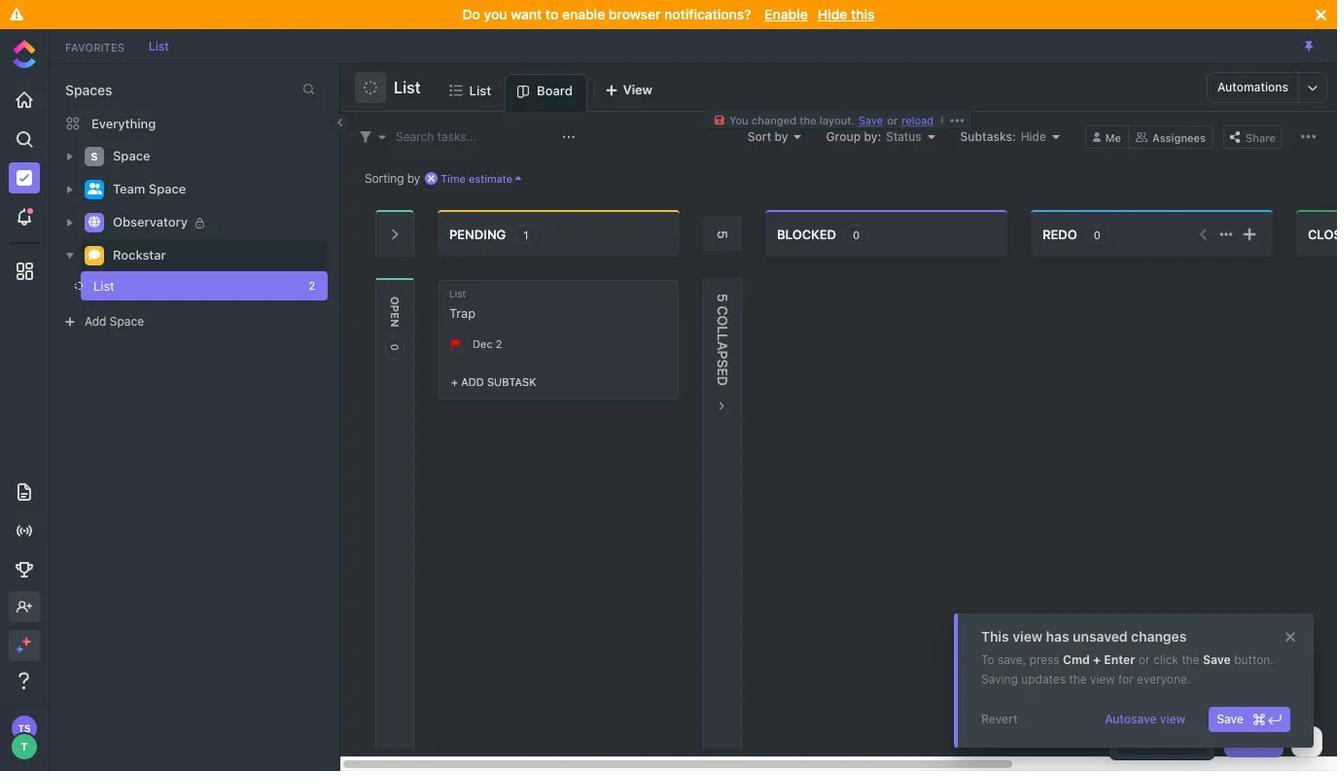 Task type: describe. For each thing, give the bounding box(es) containing it.
user group image
[[87, 183, 102, 195]]

autosave view button
[[1098, 707, 1194, 733]]

dec
[[473, 337, 493, 350]]

for
[[1119, 672, 1134, 687]]

spaces
[[65, 82, 112, 98]]

2 vertical spatial list link
[[49, 271, 296, 301]]

view
[[623, 82, 653, 97]]

enter
[[1104, 653, 1136, 667]]

team space
[[113, 181, 186, 197]]

board link
[[537, 75, 581, 111]]

rockstar link
[[113, 240, 315, 271]]

group by: status
[[827, 129, 922, 144]]

0 horizontal spatial p
[[389, 305, 402, 313]]

autosave view
[[1105, 712, 1186, 727]]

save button
[[1210, 707, 1291, 733]]

save,
[[998, 653, 1027, 667]]

1 vertical spatial list link
[[470, 74, 499, 111]]

you changed the layout. save or reload
[[730, 114, 934, 126]]

redo
[[1043, 226, 1078, 242]]

subtask
[[487, 375, 537, 388]]

status
[[887, 129, 922, 144]]

cmd
[[1063, 653, 1091, 667]]

space link
[[113, 141, 315, 172]]

1
[[524, 228, 529, 241]]

a
[[715, 342, 732, 351]]

notifications?
[[665, 6, 752, 22]]

you
[[730, 114, 749, 126]]

want
[[511, 6, 542, 22]]

save inside button
[[1217, 712, 1244, 727]]

0 vertical spatial space
[[113, 148, 150, 164]]

revert
[[982, 712, 1018, 727]]

assignees
[[1153, 131, 1206, 144]]

sorting by
[[365, 171, 421, 185]]

n
[[389, 319, 402, 328]]

you
[[484, 6, 507, 22]]

click
[[1154, 653, 1179, 667]]

team space link
[[113, 174, 315, 205]]

1 vertical spatial add
[[461, 375, 484, 388]]

browser
[[609, 6, 661, 22]]

dec 2 button
[[473, 337, 507, 353]]

automations button
[[1208, 73, 1299, 102]]

this view has unsaved changes to save, press cmd + enter or click the save button. saving updates the view for everyone.
[[982, 629, 1274, 687]]

this
[[982, 629, 1010, 645]]

everyone.
[[1137, 672, 1191, 687]]

estimate
[[469, 172, 513, 184]]

0 vertical spatial +
[[451, 375, 458, 388]]

list inside list trap
[[450, 288, 466, 300]]

0 horizontal spatial 2
[[309, 279, 315, 292]]

view for autosave
[[1161, 712, 1186, 727]]

enable
[[562, 6, 605, 22]]

sparkle svg 1 image
[[21, 637, 31, 647]]

sort by
[[748, 129, 789, 144]]

o p e n
[[389, 297, 402, 328]]

0 vertical spatial hide
[[818, 6, 848, 22]]

s
[[715, 360, 732, 368]]

enable
[[765, 6, 808, 22]]

share
[[1246, 131, 1277, 144]]

me
[[1106, 131, 1122, 144]]

saving
[[982, 672, 1019, 687]]

Search tasks... text field
[[396, 123, 558, 150]]

globe image
[[89, 216, 100, 228]]

this
[[851, 6, 875, 22]]

5 for 5 c o l l a p s e d
[[715, 294, 732, 302]]

ts t
[[18, 723, 31, 753]]

dec 2
[[473, 337, 503, 350]]

me button
[[1086, 125, 1130, 148]]

ts
[[18, 723, 31, 735]]

by for sorting by
[[407, 171, 421, 185]]

automations
[[1218, 80, 1289, 94]]

assignees button
[[1130, 125, 1214, 148]]

autosave
[[1105, 712, 1157, 727]]

trap
[[450, 306, 476, 321]]

everything link
[[50, 108, 340, 139]]

view for this
[[1013, 629, 1043, 645]]

view settings image
[[1302, 129, 1316, 144]]

0 vertical spatial the
[[800, 114, 817, 126]]

to
[[982, 653, 995, 667]]

rockstar
[[113, 247, 166, 263]]

+ add subtask
[[451, 375, 537, 388]]

do
[[463, 6, 481, 22]]

sort by button
[[748, 129, 801, 144]]

0 horizontal spatial e
[[389, 313, 402, 319]]

clos
[[1309, 226, 1338, 242]]

1 horizontal spatial p
[[715, 351, 732, 360]]

share button
[[1224, 125, 1282, 148]]

subtasks: hide
[[961, 129, 1047, 144]]

or inside this view has unsaved changes to save, press cmd + enter or click the save button. saving updates the view for everyone.
[[1139, 653, 1151, 667]]

revert button
[[974, 707, 1026, 733]]

observatory
[[113, 214, 188, 230]]

space for add space
[[110, 314, 144, 329]]

press
[[1030, 653, 1060, 667]]



Task type: vqa. For each thing, say whether or not it's contained in the screenshot.
CUSTOMIZE button
no



Task type: locate. For each thing, give the bounding box(es) containing it.
1 horizontal spatial +
[[1094, 653, 1101, 667]]

space down rockstar
[[110, 314, 144, 329]]

list right favorites
[[149, 38, 169, 53]]

0 for blocked
[[853, 228, 860, 241]]

list link
[[139, 38, 179, 53], [470, 74, 499, 111], [49, 271, 296, 301]]

view inside autosave view button
[[1161, 712, 1186, 727]]

0 vertical spatial 5
[[715, 231, 732, 239]]

0 for o p e n
[[389, 344, 402, 351]]

1 vertical spatial hide
[[1021, 129, 1047, 144]]

2 inside dropdown button
[[496, 337, 503, 350]]

view up save,
[[1013, 629, 1043, 645]]

0 vertical spatial list link
[[139, 38, 179, 53]]

save left the button. on the bottom
[[1203, 653, 1232, 667]]

or left click
[[1139, 653, 1151, 667]]

1 vertical spatial save
[[1203, 653, 1232, 667]]

1 vertical spatial e
[[715, 368, 732, 376]]

+ inside this view has unsaved changes to save, press cmd + enter or click the save button. saving updates the view for everyone.
[[1094, 653, 1101, 667]]

1 vertical spatial the
[[1182, 653, 1200, 667]]

by down changed
[[775, 129, 789, 144]]

0 down n
[[389, 344, 402, 351]]

sparkle svg 2 image
[[16, 646, 23, 653]]

0 vertical spatial 2
[[309, 279, 315, 292]]

1 vertical spatial space
[[149, 181, 186, 197]]

1 horizontal spatial the
[[1070, 672, 1087, 687]]

list inside button
[[394, 79, 421, 96]]

list up 'search'
[[394, 79, 421, 96]]

button.
[[1235, 653, 1274, 667]]

0
[[853, 228, 860, 241], [1094, 228, 1101, 241], [389, 344, 402, 351]]

list up search tasks... text field
[[470, 82, 491, 98]]

by:
[[864, 129, 882, 144]]

5 c o l l a p s e d
[[715, 294, 732, 386]]

time estimate
[[441, 172, 513, 184]]

2 vertical spatial space
[[110, 314, 144, 329]]

list link down rockstar
[[49, 271, 296, 301]]

spaces link
[[50, 82, 112, 98]]

list down comment image
[[93, 278, 115, 294]]

0 horizontal spatial by
[[407, 171, 421, 185]]

view settings element
[[1297, 125, 1321, 149]]

tasks...
[[437, 129, 477, 144]]

0 horizontal spatial view
[[1013, 629, 1043, 645]]

0 vertical spatial save
[[859, 114, 884, 126]]

to
[[546, 6, 559, 22]]

task
[[1251, 735, 1277, 749]]

0 horizontal spatial add
[[85, 314, 107, 329]]

0 right redo
[[1094, 228, 1101, 241]]

1 horizontal spatial view
[[1091, 672, 1116, 687]]

0 vertical spatial e
[[389, 313, 402, 319]]

e
[[389, 313, 402, 319], [715, 368, 732, 376]]

0 vertical spatial or
[[887, 114, 898, 126]]

0 horizontal spatial +
[[451, 375, 458, 388]]

l down o at the right of the page
[[715, 334, 732, 342]]

1 horizontal spatial 2
[[496, 337, 503, 350]]

save inside this view has unsaved changes to save, press cmd + enter or click the save button. saving updates the view for everyone.
[[1203, 653, 1232, 667]]

2 5 from the top
[[715, 294, 732, 302]]

has
[[1047, 629, 1070, 645]]

add down comment image
[[85, 314, 107, 329]]

the
[[800, 114, 817, 126], [1182, 653, 1200, 667], [1070, 672, 1087, 687]]

changed
[[752, 114, 797, 126]]

comment image
[[89, 249, 100, 261]]

1 horizontal spatial or
[[1139, 653, 1151, 667]]

p up d
[[715, 351, 732, 360]]

pending
[[450, 226, 506, 242]]

time
[[441, 172, 466, 184]]

team
[[113, 181, 145, 197]]

list button
[[386, 66, 421, 109]]

0 vertical spatial by
[[775, 129, 789, 144]]

the left "layout."
[[800, 114, 817, 126]]

d
[[715, 376, 732, 386]]

list up trap
[[450, 288, 466, 300]]

add space
[[85, 314, 144, 329]]

1 vertical spatial 2
[[496, 337, 503, 350]]

2 vertical spatial save
[[1217, 712, 1244, 727]]

the down cmd
[[1070, 672, 1087, 687]]

c
[[715, 306, 732, 316]]

1 horizontal spatial 0
[[853, 228, 860, 241]]

view down everyone. on the right of the page
[[1161, 712, 1186, 727]]

favorites
[[65, 40, 124, 53]]

0 vertical spatial add
[[85, 314, 107, 329]]

by for sort by
[[775, 129, 789, 144]]

l up a
[[715, 326, 732, 334]]

0 horizontal spatial 0
[[389, 344, 402, 351]]

1 vertical spatial p
[[715, 351, 732, 360]]

view button
[[596, 74, 661, 112]]

blocked
[[777, 226, 837, 242]]

1 l from the top
[[715, 326, 732, 334]]

save down the button. on the bottom
[[1217, 712, 1244, 727]]

list link right favorites
[[139, 38, 179, 53]]

updates
[[1022, 672, 1066, 687]]

2 horizontal spatial view
[[1161, 712, 1186, 727]]

1 vertical spatial view
[[1091, 672, 1116, 687]]

2 vertical spatial view
[[1161, 712, 1186, 727]]

the right click
[[1182, 653, 1200, 667]]

save button
[[855, 114, 887, 126]]

or
[[887, 114, 898, 126], [1139, 653, 1151, 667]]

1 horizontal spatial e
[[715, 368, 732, 376]]

0 horizontal spatial the
[[800, 114, 817, 126]]

observatory link
[[113, 207, 315, 238]]

by
[[775, 129, 789, 144], [407, 171, 421, 185]]

2 horizontal spatial 0
[[1094, 228, 1101, 241]]

space up observatory
[[149, 181, 186, 197]]

list link up search tasks... text field
[[470, 74, 499, 111]]

hide left this
[[818, 6, 848, 22]]

+ left subtask
[[451, 375, 458, 388]]

list trap
[[450, 288, 476, 321]]

save
[[859, 114, 884, 126], [1203, 653, 1232, 667], [1217, 712, 1244, 727]]

1 vertical spatial or
[[1139, 653, 1151, 667]]

add left subtask
[[461, 375, 484, 388]]

sorting
[[365, 171, 404, 185]]

layout.
[[820, 114, 855, 126]]

view left 'for'
[[1091, 672, 1116, 687]]

unsaved
[[1073, 629, 1128, 645]]

1 horizontal spatial hide
[[1021, 129, 1047, 144]]

0 vertical spatial view
[[1013, 629, 1043, 645]]

search
[[396, 129, 434, 144]]

e down a
[[715, 368, 732, 376]]

reload
[[902, 114, 934, 126]]

subtasks:
[[961, 129, 1016, 144]]

hide
[[818, 6, 848, 22], [1021, 129, 1047, 144]]

0 for redo
[[1094, 228, 1101, 241]]

t
[[21, 740, 28, 753]]

0 right blocked
[[853, 228, 860, 241]]

o
[[715, 316, 732, 326]]

space inside team space link
[[149, 181, 186, 197]]

1 horizontal spatial by
[[775, 129, 789, 144]]

0 horizontal spatial hide
[[818, 6, 848, 22]]

2 vertical spatial the
[[1070, 672, 1087, 687]]

or up status
[[887, 114, 898, 126]]

p up n
[[389, 305, 402, 313]]

e down the o
[[389, 313, 402, 319]]

by right sorting
[[407, 171, 421, 185]]

hide right "subtasks:"
[[1021, 129, 1047, 144]]

space for team space
[[149, 181, 186, 197]]

+
[[451, 375, 458, 388], [1094, 653, 1101, 667]]

2 horizontal spatial the
[[1182, 653, 1200, 667]]

save up by:
[[859, 114, 884, 126]]

group
[[827, 129, 861, 144]]

search tasks...
[[396, 129, 477, 144]]

5 for 5
[[715, 231, 732, 239]]

1 vertical spatial 5
[[715, 294, 732, 302]]

everything
[[91, 115, 156, 131]]

+ right cmd
[[1094, 653, 1101, 667]]

l
[[715, 326, 732, 334], [715, 334, 732, 342]]

1 5 from the top
[[715, 231, 732, 239]]

space
[[113, 148, 150, 164], [149, 181, 186, 197], [110, 314, 144, 329]]

2 l from the top
[[715, 334, 732, 342]]

1 vertical spatial +
[[1094, 653, 1101, 667]]

sort
[[748, 129, 772, 144]]

0 horizontal spatial or
[[887, 114, 898, 126]]

0 vertical spatial p
[[389, 305, 402, 313]]

space up team
[[113, 148, 150, 164]]

5
[[715, 231, 732, 239], [715, 294, 732, 302]]

board
[[537, 83, 573, 98]]

do you want to enable browser notifications? enable hide this
[[463, 6, 875, 22]]

o
[[389, 297, 402, 305]]

2
[[309, 279, 315, 292], [496, 337, 503, 350]]

1 horizontal spatial add
[[461, 375, 484, 388]]

1 vertical spatial by
[[407, 171, 421, 185]]



